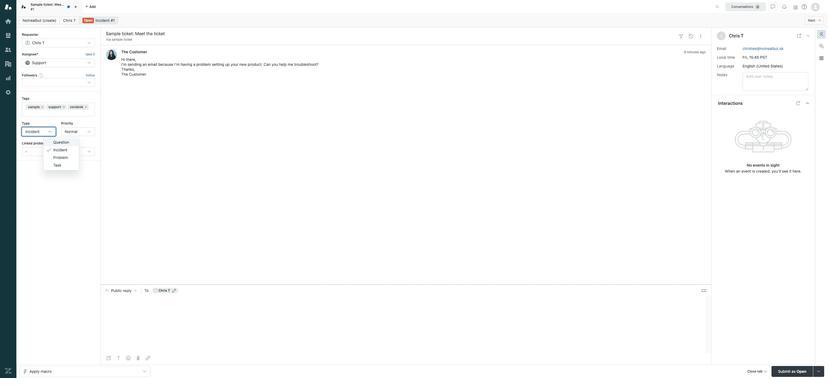 Task type: describe. For each thing, give the bounding box(es) containing it.
(create)
[[42, 18, 56, 23]]

15:45
[[750, 55, 760, 59]]

info on adding followers image
[[39, 73, 43, 78]]

local time
[[717, 55, 735, 59]]

-
[[25, 149, 27, 154]]

close
[[748, 369, 757, 373]]

customer inside hi there, i'm sending an email because i'm having a problem setting up your new product. can you help me troubleshoot? thanks, the customer
[[129, 72, 146, 77]]

fri,
[[743, 55, 749, 59]]

public reply
[[111, 288, 132, 293]]

tags
[[22, 96, 29, 101]]

events
[[753, 163, 766, 167]]

view more details image
[[797, 34, 802, 38]]

is
[[753, 169, 756, 173]]

avatar image
[[106, 49, 117, 60]]

thanks,
[[121, 67, 135, 72]]

9 minutes ago
[[684, 50, 706, 54]]

tabs tab list
[[16, 0, 710, 14]]

9 minutes ago text field
[[684, 50, 706, 54]]

a
[[193, 62, 195, 67]]

Subject field
[[105, 30, 676, 37]]

because
[[158, 62, 173, 67]]

1 horizontal spatial sample
[[112, 37, 123, 42]]

main element
[[0, 0, 16, 378]]

incident inside popup button
[[25, 129, 40, 134]]

t up fri,
[[741, 33, 744, 38]]

1 horizontal spatial ticket
[[124, 37, 132, 42]]

ticket inside sample ticket: meet the ticket #1
[[70, 2, 79, 7]]

1 i'm from the left
[[121, 62, 127, 67]]

t inside 'link'
[[73, 18, 76, 23]]

assignee*
[[22, 52, 38, 56]]

open inside secondary element
[[84, 18, 93, 22]]

an inside no events in sight when an event is created, you'll see it here.
[[737, 169, 741, 173]]

filter image
[[679, 34, 684, 38]]

add link (cmd k) image
[[146, 356, 150, 360]]

type list box
[[43, 137, 79, 170]]

sample
[[31, 2, 43, 7]]

priority
[[61, 121, 73, 125]]

notrealbut (create)
[[23, 18, 56, 23]]

hi there, i'm sending an email because i'm having a problem setting up your new product. can you help me troubleshoot? thanks, the customer
[[121, 57, 319, 77]]

email
[[148, 62, 157, 67]]

close image
[[73, 4, 78, 10]]

christee@notrealbut.ok
[[743, 46, 784, 51]]

zendesk support image
[[5, 4, 12, 11]]

customer context image
[[820, 32, 824, 36]]

0 horizontal spatial sample
[[28, 105, 40, 109]]

product.
[[248, 62, 263, 67]]

via
[[106, 37, 111, 42]]

linked problem
[[22, 141, 47, 145]]

(united
[[757, 64, 770, 68]]

pst
[[761, 55, 768, 59]]

you'll
[[772, 169, 781, 173]]

conversations
[[732, 5, 754, 9]]

t up support
[[42, 41, 45, 45]]

tab
[[758, 369, 763, 373]]

question
[[53, 140, 69, 144]]

language
[[717, 64, 735, 68]]

Add user notes text field
[[743, 72, 809, 91]]

task option
[[43, 161, 79, 169]]

#1 inside sample ticket: meet the ticket #1
[[31, 7, 34, 11]]

sending
[[128, 62, 142, 67]]

notifications image
[[783, 5, 787, 9]]

requester element
[[22, 39, 95, 47]]

help
[[279, 62, 287, 67]]

assignee* element
[[22, 58, 95, 67]]

the inside hi there, i'm sending an email because i'm having a problem setting up your new product. can you help me troubleshoot? thanks, the customer
[[121, 72, 128, 77]]

incident #1
[[96, 18, 115, 23]]

next
[[809, 18, 816, 22]]

normal
[[65, 129, 78, 134]]

minutes
[[687, 50, 700, 54]]

close image
[[806, 34, 811, 38]]

task
[[53, 163, 61, 167]]

troubleshoot?
[[294, 62, 319, 67]]

remove image for support
[[62, 105, 66, 109]]

zendesk products image
[[794, 5, 798, 9]]

followers element
[[22, 78, 95, 87]]

problem option
[[43, 154, 79, 161]]

linked
[[22, 141, 33, 145]]

new
[[240, 62, 247, 67]]

draft mode image
[[107, 356, 111, 360]]

insert emojis image
[[126, 356, 131, 360]]

0 vertical spatial customer
[[129, 50, 147, 54]]

Public reply composer text field
[[103, 296, 705, 308]]

admin image
[[5, 89, 12, 96]]

apply macro
[[30, 369, 52, 374]]

chris t up time
[[729, 33, 744, 38]]

add attachment image
[[136, 356, 140, 360]]

close tab
[[748, 369, 763, 373]]

you
[[272, 62, 278, 67]]

setting
[[212, 62, 224, 67]]

the customer link
[[121, 50, 147, 54]]

time
[[728, 55, 735, 59]]

an inside hi there, i'm sending an email because i'm having a problem setting up your new product. can you help me troubleshoot? thanks, the customer
[[143, 62, 147, 67]]

1 the from the top
[[121, 50, 128, 54]]

it inside no events in sight when an event is created, you'll see it here.
[[790, 169, 792, 173]]

incident button
[[22, 127, 56, 136]]

public
[[111, 288, 122, 293]]

organizations image
[[5, 60, 12, 67]]

views image
[[5, 32, 12, 39]]

sample ticket: meet the ticket #1
[[31, 2, 79, 11]]

incident for incident option
[[53, 147, 67, 152]]

button displays agent's chat status as invisible. image
[[771, 5, 776, 9]]

zendesk
[[70, 105, 83, 109]]

notes
[[717, 72, 728, 77]]

format text image
[[116, 356, 121, 360]]



Task type: vqa. For each thing, say whether or not it's contained in the screenshot.
started
no



Task type: locate. For each thing, give the bounding box(es) containing it.
requester
[[22, 33, 38, 37]]

chris t down close icon
[[63, 18, 76, 23]]

apply
[[30, 369, 40, 374]]

1 horizontal spatial it
[[790, 169, 792, 173]]

1 horizontal spatial open
[[797, 369, 807, 374]]

open right as
[[797, 369, 807, 374]]

chris t inside 'link'
[[63, 18, 76, 23]]

cc button
[[702, 288, 707, 293]]

secondary element
[[16, 15, 829, 26]]

1 vertical spatial it
[[790, 169, 792, 173]]

ticket up the customer
[[124, 37, 132, 42]]

remove image
[[41, 105, 44, 109]]

2 vertical spatial incident
[[53, 147, 67, 152]]

i'm down hi
[[121, 62, 127, 67]]

customer down sending
[[129, 72, 146, 77]]

via sample ticket
[[106, 37, 132, 42]]

states)
[[771, 64, 784, 68]]

chris inside 'link'
[[63, 18, 72, 23]]

it right see at the right of the page
[[790, 169, 792, 173]]

can
[[264, 62, 271, 67]]

hi
[[121, 57, 125, 62]]

type
[[22, 121, 30, 125]]

there,
[[126, 57, 136, 62]]

1 horizontal spatial problem
[[196, 62, 211, 67]]

problem
[[53, 155, 68, 160]]

reply
[[123, 288, 132, 293]]

add button
[[82, 0, 99, 13]]

take
[[86, 52, 92, 56]]

#1 up via
[[111, 18, 115, 23]]

i'm
[[121, 62, 127, 67], [174, 62, 180, 67]]

having
[[181, 62, 192, 67]]

submit as open
[[779, 369, 807, 374]]

support
[[32, 60, 46, 65]]

to
[[144, 288, 149, 293]]

sample
[[112, 37, 123, 42], [28, 105, 40, 109]]

christee@notrealbut.ok image
[[153, 288, 158, 293]]

1 horizontal spatial incident
[[53, 147, 67, 152]]

1 vertical spatial incident
[[25, 129, 40, 134]]

customer up there,
[[129, 50, 147, 54]]

remove image right "support"
[[62, 105, 66, 109]]

reporting image
[[5, 75, 12, 82]]

an left event
[[737, 169, 741, 173]]

no
[[747, 163, 752, 167]]

0 horizontal spatial an
[[143, 62, 147, 67]]

t down close icon
[[73, 18, 76, 23]]

0 vertical spatial incident
[[96, 18, 110, 23]]

english
[[743, 64, 756, 68]]

chris right christee@notrealbut.ok image
[[159, 288, 167, 292]]

question option
[[43, 138, 79, 146]]

english (united states)
[[743, 64, 784, 68]]

remove image right the zendesk
[[84, 105, 88, 109]]

it
[[93, 52, 95, 56], [790, 169, 792, 173]]

conversations button
[[726, 2, 766, 11]]

1 horizontal spatial i'm
[[174, 62, 180, 67]]

0 horizontal spatial incident
[[25, 129, 40, 134]]

chris down the the
[[63, 18, 72, 23]]

problem inside hi there, i'm sending an email because i'm having a problem setting up your new product. can you help me troubleshoot? thanks, the customer
[[196, 62, 211, 67]]

follow button
[[86, 73, 95, 78]]

remove image for zendesk
[[84, 105, 88, 109]]

the
[[63, 2, 69, 7]]

the down thanks,
[[121, 72, 128, 77]]

your
[[231, 62, 239, 67]]

the
[[121, 50, 128, 54], [121, 72, 128, 77]]

#1 inside secondary element
[[111, 18, 115, 23]]

displays possible ticket submission types image
[[817, 369, 821, 374]]

fri, 15:45 pst
[[743, 55, 768, 59]]

ticket right the the
[[70, 2, 79, 7]]

next button
[[805, 16, 824, 25]]

1 vertical spatial an
[[737, 169, 741, 173]]

open down add popup button
[[84, 18, 93, 22]]

macro
[[41, 369, 52, 374]]

remove image
[[62, 105, 66, 109], [84, 105, 88, 109]]

problem down 'incident' popup button
[[33, 141, 47, 145]]

up
[[225, 62, 230, 67]]

zendesk image
[[5, 367, 12, 375]]

events image
[[689, 34, 694, 38]]

chris t inside the 'requester' element
[[32, 41, 45, 45]]

2 remove image from the left
[[84, 105, 88, 109]]

take it
[[86, 52, 95, 56]]

open
[[84, 18, 93, 22], [797, 369, 807, 374]]

notrealbut (create) button
[[19, 17, 60, 24]]

0 horizontal spatial ticket
[[70, 2, 79, 7]]

the up hi
[[121, 50, 128, 54]]

9
[[684, 50, 686, 54]]

1 horizontal spatial remove image
[[84, 105, 88, 109]]

t left edit user "image"
[[168, 288, 170, 292]]

2 the from the top
[[121, 72, 128, 77]]

1 vertical spatial ticket
[[124, 37, 132, 42]]

1 vertical spatial problem
[[33, 141, 47, 145]]

0 vertical spatial open
[[84, 18, 93, 22]]

problem
[[196, 62, 211, 67], [33, 141, 47, 145]]

customer
[[129, 50, 147, 54], [129, 72, 146, 77]]

when
[[725, 169, 736, 173]]

see
[[783, 169, 789, 173]]

public reply button
[[101, 285, 141, 296]]

add
[[90, 5, 96, 9]]

chris t link
[[60, 17, 79, 24]]

chris down requester
[[32, 41, 41, 45]]

customers image
[[5, 46, 12, 53]]

it right the take
[[93, 52, 95, 56]]

0 vertical spatial an
[[143, 62, 147, 67]]

1 horizontal spatial an
[[737, 169, 741, 173]]

ticket:
[[43, 2, 54, 7]]

chris inside the 'requester' element
[[32, 41, 41, 45]]

incident for #1
[[96, 18, 110, 23]]

2 horizontal spatial incident
[[96, 18, 110, 23]]

incident inside option
[[53, 147, 67, 152]]

1 horizontal spatial #1
[[111, 18, 115, 23]]

0 vertical spatial ticket
[[70, 2, 79, 7]]

1 vertical spatial the
[[121, 72, 128, 77]]

incident down "question" option
[[53, 147, 67, 152]]

0 vertical spatial the
[[121, 50, 128, 54]]

0 horizontal spatial problem
[[33, 141, 47, 145]]

get started image
[[5, 18, 12, 25]]

tab containing sample ticket: meet the ticket
[[16, 0, 82, 14]]

submit
[[779, 369, 791, 374]]

get help image
[[802, 4, 807, 9]]

apps image
[[820, 56, 824, 60]]

follow
[[86, 73, 95, 77]]

user image
[[720, 34, 723, 37], [721, 34, 723, 37]]

i'm left having
[[174, 62, 180, 67]]

me
[[288, 62, 293, 67]]

chris t down requester
[[32, 41, 45, 45]]

2 i'm from the left
[[174, 62, 180, 67]]

0 horizontal spatial it
[[93, 52, 95, 56]]

incident option
[[43, 146, 79, 154]]

here.
[[793, 169, 802, 173]]

incident inside secondary element
[[96, 18, 110, 23]]

no events in sight when an event is created, you'll see it here.
[[725, 163, 802, 173]]

ago
[[700, 50, 706, 54]]

in
[[767, 163, 770, 167]]

1 vertical spatial sample
[[28, 105, 40, 109]]

meet
[[54, 2, 63, 7]]

chris
[[63, 18, 72, 23], [729, 33, 740, 38], [32, 41, 41, 45], [159, 288, 167, 292]]

sight
[[771, 163, 780, 167]]

incident down type
[[25, 129, 40, 134]]

the customer
[[121, 50, 147, 54]]

ticket actions image
[[699, 34, 703, 38]]

1 vertical spatial customer
[[129, 72, 146, 77]]

tab
[[16, 0, 82, 14]]

support
[[48, 105, 61, 109]]

an left email
[[143, 62, 147, 67]]

hide composer image
[[404, 282, 408, 287]]

take it button
[[86, 52, 95, 57]]

as
[[792, 369, 796, 374]]

cc
[[702, 288, 707, 293]]

created,
[[757, 169, 771, 173]]

chris up time
[[729, 33, 740, 38]]

0 vertical spatial #1
[[31, 7, 34, 11]]

incident down the add
[[96, 18, 110, 23]]

1 vertical spatial open
[[797, 369, 807, 374]]

event
[[742, 169, 752, 173]]

#1 down the sample
[[31, 7, 34, 11]]

0 vertical spatial problem
[[196, 62, 211, 67]]

chris t right christee@notrealbut.ok image
[[159, 288, 170, 292]]

email
[[717, 46, 727, 51]]

problem right the a
[[196, 62, 211, 67]]

0 horizontal spatial i'm
[[121, 62, 127, 67]]

0 horizontal spatial #1
[[31, 7, 34, 11]]

0 vertical spatial it
[[93, 52, 95, 56]]

linked problem element
[[22, 147, 95, 156]]

1 vertical spatial #1
[[111, 18, 115, 23]]

edit user image
[[172, 289, 176, 292]]

close tab button
[[745, 366, 770, 378]]

1 remove image from the left
[[62, 105, 66, 109]]

it inside button
[[93, 52, 95, 56]]

t
[[73, 18, 76, 23], [741, 33, 744, 38], [42, 41, 45, 45], [168, 288, 170, 292]]

0 vertical spatial sample
[[112, 37, 123, 42]]

0 horizontal spatial remove image
[[62, 105, 66, 109]]

notrealbut
[[23, 18, 41, 23]]

sample right via
[[112, 37, 123, 42]]

0 horizontal spatial open
[[84, 18, 93, 22]]

sample left remove image on the left of the page
[[28, 105, 40, 109]]



